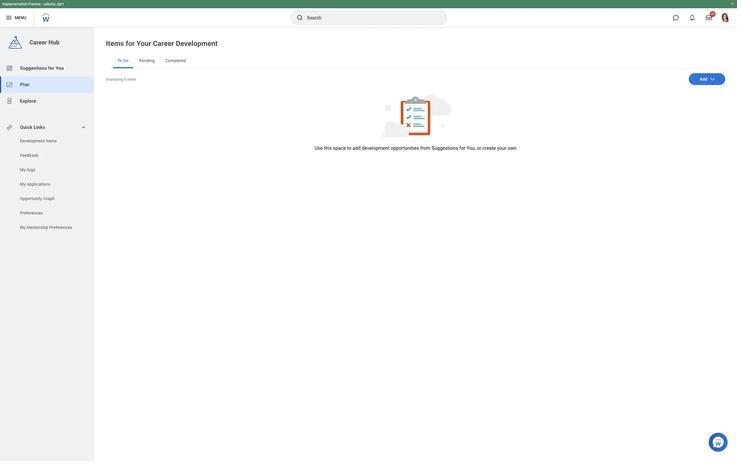 Task type: locate. For each thing, give the bounding box(es) containing it.
menu banner
[[0, 0, 738, 27]]

or
[[477, 145, 482, 151]]

my left gigs
[[20, 168, 26, 172]]

use this space to add development opportunities from suggestions for you, or create your own
[[315, 145, 517, 151]]

1 list from the top
[[0, 60, 94, 110]]

menu
[[15, 15, 26, 20]]

my applications
[[20, 182, 50, 187]]

suggestions for you link
[[0, 60, 94, 77]]

suggestions up plan
[[20, 65, 47, 71]]

my down 'my gigs'
[[20, 182, 26, 187]]

profile logan mcneil image
[[721, 13, 731, 24]]

1 horizontal spatial for
[[126, 39, 135, 48]]

preferences down the opportunity
[[20, 211, 43, 216]]

pending button
[[135, 53, 160, 68]]

1 horizontal spatial items
[[106, 39, 124, 48]]

preferences link
[[19, 210, 80, 216]]

1 vertical spatial suggestions
[[432, 145, 459, 151]]

suggestions
[[20, 65, 47, 71], [432, 145, 459, 151]]

0 vertical spatial list
[[0, 60, 94, 110]]

1 vertical spatial my
[[20, 182, 26, 187]]

0 horizontal spatial development
[[20, 139, 45, 143]]

for left "you"
[[48, 65, 54, 71]]

0 vertical spatial development
[[176, 39, 218, 48]]

you,
[[467, 145, 476, 151]]

items up to on the left of page
[[106, 39, 124, 48]]

my applications link
[[19, 181, 80, 187]]

1 vertical spatial for
[[48, 65, 54, 71]]

1 vertical spatial preferences
[[49, 225, 72, 230]]

my left mentorship
[[20, 225, 26, 230]]

suggestions right from
[[432, 145, 459, 151]]

graph
[[43, 196, 55, 201]]

my gigs
[[20, 168, 35, 172]]

tab list containing to do
[[106, 53, 726, 69]]

inbox large image
[[706, 15, 712, 21]]

your
[[498, 145, 507, 151]]

2 list from the top
[[0, 138, 94, 232]]

career left hub
[[29, 39, 47, 46]]

1 vertical spatial development
[[20, 139, 45, 143]]

0 horizontal spatial suggestions
[[20, 65, 47, 71]]

list containing development items
[[0, 138, 94, 232]]

you
[[56, 65, 64, 71]]

3 my from the top
[[20, 225, 26, 230]]

preferences down the preferences link
[[49, 225, 72, 230]]

menu button
[[0, 8, 34, 27]]

hub
[[49, 39, 59, 46]]

links
[[34, 125, 45, 130]]

1 horizontal spatial development
[[176, 39, 218, 48]]

add button
[[689, 73, 726, 85]]

preferences
[[20, 211, 43, 216], [49, 225, 72, 230]]

from
[[421, 145, 431, 151]]

development up completed
[[176, 39, 218, 48]]

quick links
[[20, 125, 45, 130]]

to
[[118, 58, 122, 63]]

development items
[[20, 139, 57, 143]]

explore
[[20, 98, 36, 104]]

explore link
[[0, 93, 94, 110]]

career
[[29, 39, 47, 46], [153, 39, 174, 48]]

opportunity graph
[[20, 196, 55, 201]]

0 vertical spatial preferences
[[20, 211, 43, 216]]

1 my from the top
[[20, 168, 26, 172]]

for left you,
[[460, 145, 466, 151]]

0 vertical spatial my
[[20, 168, 26, 172]]

my for my applications
[[20, 182, 26, 187]]

career right your
[[153, 39, 174, 48]]

development inside development items link
[[20, 139, 45, 143]]

list
[[0, 60, 94, 110], [0, 138, 94, 232]]

1 horizontal spatial preferences
[[49, 225, 72, 230]]

2 vertical spatial for
[[460, 145, 466, 151]]

opportunity
[[20, 196, 42, 201]]

0 horizontal spatial for
[[48, 65, 54, 71]]

displaying
[[106, 77, 123, 82]]

feedback link
[[19, 153, 80, 158]]

your
[[137, 39, 151, 48]]

development down quick links
[[20, 139, 45, 143]]

for
[[126, 39, 135, 48], [48, 65, 54, 71], [460, 145, 466, 151]]

use
[[315, 145, 323, 151]]

tab list
[[106, 53, 726, 69]]

items down quick links element
[[46, 139, 57, 143]]

1 vertical spatial list
[[0, 138, 94, 232]]

items for your career development
[[106, 39, 218, 48]]

own
[[508, 145, 517, 151]]

0 vertical spatial for
[[126, 39, 135, 48]]

list containing suggestions for you
[[0, 60, 94, 110]]

0 vertical spatial items
[[106, 39, 124, 48]]

33
[[711, 12, 715, 16]]

33 button
[[703, 11, 716, 24]]

my for my mentorship preferences
[[20, 225, 26, 230]]

my
[[20, 168, 26, 172], [20, 182, 26, 187], [20, 225, 26, 230]]

2 vertical spatial my
[[20, 225, 26, 230]]

1 horizontal spatial suggestions
[[432, 145, 459, 151]]

for left your
[[126, 39, 135, 48]]

items
[[106, 39, 124, 48], [46, 139, 57, 143]]

2 my from the top
[[20, 182, 26, 187]]

plan
[[20, 82, 30, 87]]

0 horizontal spatial career
[[29, 39, 47, 46]]

implementation preview -   adeptai_dpt1
[[2, 2, 64, 6]]

to do button
[[113, 53, 133, 68]]

0 horizontal spatial preferences
[[20, 211, 43, 216]]

dashboard image
[[6, 65, 13, 72]]

development
[[176, 39, 218, 48], [20, 139, 45, 143]]

0 vertical spatial suggestions
[[20, 65, 47, 71]]

1 vertical spatial items
[[46, 139, 57, 143]]

completed
[[165, 58, 186, 63]]



Task type: describe. For each thing, give the bounding box(es) containing it.
adeptai_dpt1
[[44, 2, 64, 6]]

my mentorship preferences
[[20, 225, 72, 230]]

for for your
[[126, 39, 135, 48]]

add
[[353, 145, 361, 151]]

0 horizontal spatial items
[[46, 139, 57, 143]]

feedback
[[20, 153, 38, 158]]

search image
[[297, 14, 304, 21]]

chevron up small image
[[81, 125, 87, 130]]

implementation
[[2, 2, 27, 6]]

Search Workday  search field
[[307, 11, 435, 24]]

completed button
[[161, 53, 191, 68]]

quick links element
[[6, 122, 90, 133]]

-
[[42, 2, 43, 6]]

my gigs link
[[19, 167, 80, 173]]

justify image
[[5, 14, 12, 21]]

do
[[123, 58, 129, 63]]

1 horizontal spatial career
[[153, 39, 174, 48]]

onboarding home image
[[6, 81, 13, 88]]

timeline milestone image
[[6, 98, 13, 105]]

to
[[347, 145, 352, 151]]

preview
[[28, 2, 41, 6]]

pending
[[139, 58, 155, 63]]

opportunity graph link
[[19, 196, 80, 202]]

suggestions for you
[[20, 65, 64, 71]]

link image
[[6, 124, 13, 131]]

my mentorship preferences link
[[19, 225, 80, 231]]

close environment banner image
[[731, 2, 735, 6]]

to do
[[118, 58, 129, 63]]

plan link
[[0, 77, 94, 93]]

2 horizontal spatial for
[[460, 145, 466, 151]]

mentorship
[[27, 225, 48, 230]]

add
[[700, 77, 708, 82]]

items
[[127, 77, 136, 82]]

applications
[[27, 182, 50, 187]]

career hub
[[29, 39, 59, 46]]

quick
[[20, 125, 32, 130]]

displaying 0 items
[[106, 77, 136, 82]]

development items link
[[19, 138, 80, 144]]

my for my gigs
[[20, 168, 26, 172]]

development
[[362, 145, 390, 151]]

notifications large image
[[690, 15, 696, 21]]

this
[[324, 145, 332, 151]]

chevron down image
[[710, 76, 716, 82]]

gigs
[[27, 168, 35, 172]]

space
[[333, 145, 346, 151]]

opportunities
[[391, 145, 419, 151]]

0
[[124, 77, 126, 82]]

for for you
[[48, 65, 54, 71]]

create
[[483, 145, 496, 151]]



Task type: vqa. For each thing, say whether or not it's contained in the screenshot.
Fixed inside the Maximum Value group
no



